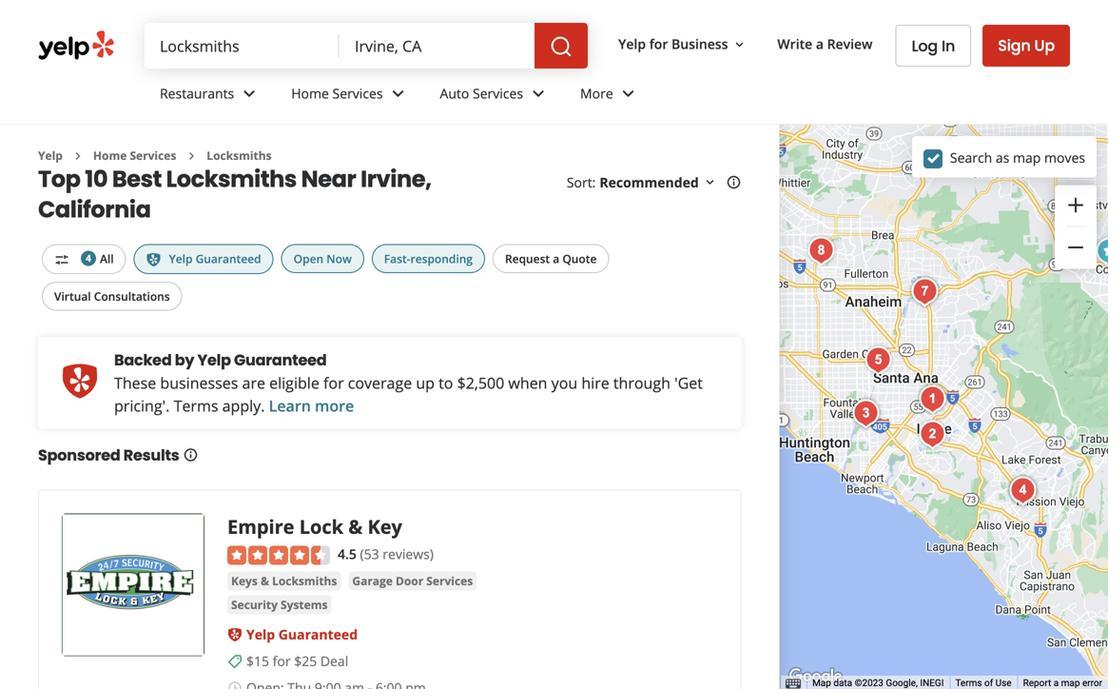 Task type: locate. For each thing, give the bounding box(es) containing it.
sort:
[[567, 173, 596, 191]]

yelp guaranteed button down top 10 best locksmiths near irvine, california
[[134, 244, 274, 274]]

terms down businesses
[[174, 395, 218, 416]]

iconyelpguaranteedbadgesmall image
[[227, 627, 243, 643], [227, 627, 243, 643]]

0 horizontal spatial none field
[[160, 35, 325, 56]]

are
[[242, 372, 266, 393]]

24 chevron down v2 image inside auto services link
[[527, 82, 550, 105]]

home services up near
[[291, 84, 383, 102]]

services inside garage door services security systems
[[427, 573, 473, 589]]

1 16 chevron right v2 image from the left
[[70, 148, 86, 164]]

1 24 chevron down v2 image from the left
[[238, 82, 261, 105]]

you
[[552, 372, 578, 393]]

auto services
[[440, 84, 524, 102]]

0 vertical spatial for
[[650, 35, 669, 53]]

a for report
[[1054, 677, 1060, 689]]

1 vertical spatial for
[[324, 372, 344, 393]]

responding
[[411, 251, 473, 266]]

$15
[[247, 652, 269, 670]]

16 chevron right v2 image left locksmiths link
[[184, 148, 199, 164]]

for for business
[[650, 35, 669, 53]]

2 none field from the left
[[355, 35, 520, 56]]

1 horizontal spatial 24 chevron down v2 image
[[617, 82, 640, 105]]

16 filter v2 image
[[54, 252, 69, 267]]

24 chevron down v2 image for more
[[617, 82, 640, 105]]

a inside button
[[553, 251, 560, 266]]

quote
[[563, 251, 597, 266]]

yelp guaranteed button up $25
[[247, 626, 358, 644]]

business categories element
[[145, 69, 1071, 124]]

log in
[[912, 35, 956, 57]]

1 vertical spatial home
[[93, 148, 127, 163]]

virtual consultations
[[54, 288, 170, 304]]

empire
[[227, 513, 295, 540]]

1 horizontal spatial terms
[[956, 677, 983, 689]]

guaranteed inside button
[[196, 251, 261, 266]]

reviews)
[[383, 545, 434, 563]]

None search field
[[145, 23, 592, 69]]

0 horizontal spatial home services link
[[93, 148, 176, 163]]

log in link
[[896, 25, 972, 67]]

review
[[828, 35, 873, 53]]

1 vertical spatial home services
[[93, 148, 176, 163]]

24 chevron down v2 image
[[387, 82, 410, 105], [527, 82, 550, 105]]

2 horizontal spatial for
[[650, 35, 669, 53]]

for up more
[[324, 372, 344, 393]]

4.5 (53 reviews)
[[338, 545, 434, 563]]

group
[[1056, 185, 1098, 269]]

door
[[396, 573, 424, 589]]

1 horizontal spatial home
[[291, 84, 329, 102]]

0 horizontal spatial map
[[1014, 148, 1042, 166]]

yelp guaranteed button inside "filters" group
[[134, 244, 274, 274]]

restaurants
[[160, 84, 234, 102]]

16 deal v2 image
[[227, 654, 243, 669]]

for for $25
[[273, 652, 291, 670]]

home down find field
[[291, 84, 329, 102]]

map for error
[[1062, 677, 1081, 689]]

fast-responding
[[384, 251, 473, 266]]

for inside these businesses are eligible for coverage up to $2,500 when you hire through 'get pricing'. terms apply.
[[324, 372, 344, 393]]

$15 for $25 deal
[[247, 652, 349, 670]]

yelp up $15
[[247, 626, 275, 644]]

a for request
[[553, 251, 560, 266]]

yelp link
[[38, 148, 63, 163]]

fast-
[[384, 251, 411, 266]]

services right 10
[[130, 148, 176, 163]]

4 all
[[86, 251, 114, 266]]

backed
[[114, 349, 172, 371]]

by
[[175, 349, 194, 371]]

os locksmith image
[[848, 395, 886, 433], [848, 395, 886, 433]]

guaranteed down top 10 best locksmiths near irvine, california
[[196, 251, 261, 266]]

yelp guaranteed
[[169, 251, 261, 266], [247, 626, 358, 644]]

0 horizontal spatial terms
[[174, 395, 218, 416]]

garage door services button
[[349, 572, 477, 591]]

1 vertical spatial terms
[[956, 677, 983, 689]]

search as map moves
[[951, 148, 1086, 166]]

1 horizontal spatial map
[[1062, 677, 1081, 689]]

near
[[301, 163, 356, 195]]

more
[[581, 84, 614, 102]]

terms inside these businesses are eligible for coverage up to $2,500 when you hire through 'get pricing'. terms apply.
[[174, 395, 218, 416]]

yelp left 10
[[38, 148, 63, 163]]

0 horizontal spatial for
[[273, 652, 291, 670]]

ben'z locksmith image
[[1005, 472, 1043, 510], [1005, 472, 1043, 510]]

1 vertical spatial &
[[261, 573, 269, 589]]

'get
[[675, 372, 703, 393]]

a right write
[[817, 35, 824, 53]]

16 chevron right v2 image for home services
[[70, 148, 86, 164]]

0 horizontal spatial 16 info v2 image
[[183, 447, 198, 462]]

2 24 chevron down v2 image from the left
[[527, 82, 550, 105]]

10
[[85, 163, 108, 195]]

guaranteed up $25
[[279, 626, 358, 644]]

a right report
[[1054, 677, 1060, 689]]

map left error
[[1062, 677, 1081, 689]]

1 vertical spatial home services link
[[93, 148, 176, 163]]

virtual
[[54, 288, 91, 304]]

auto services link
[[425, 69, 565, 124]]

0 vertical spatial empire lock & key image
[[1091, 233, 1109, 271]]

iconyelpguaranteedlarge image
[[61, 362, 99, 400], [61, 362, 99, 400]]

1 horizontal spatial home services
[[291, 84, 383, 102]]

for inside button
[[650, 35, 669, 53]]

1 none field from the left
[[160, 35, 325, 56]]

1 horizontal spatial &
[[349, 513, 363, 540]]

16 chevron right v2 image
[[70, 148, 86, 164], [184, 148, 199, 164]]

0 horizontal spatial home services
[[93, 148, 176, 163]]

david's mobile locksmith image
[[914, 415, 952, 454]]

24 chevron down v2 image inside restaurants link
[[238, 82, 261, 105]]

1 vertical spatial map
[[1062, 677, 1081, 689]]

$2,500
[[457, 372, 505, 393]]

2 vertical spatial a
[[1054, 677, 1060, 689]]

security
[[231, 597, 278, 613]]

2 16 chevron right v2 image from the left
[[184, 148, 199, 164]]

learn more
[[269, 395, 354, 416]]

16 clock v2 image
[[227, 681, 243, 689]]

home services
[[291, 84, 383, 102], [93, 148, 176, 163]]

0 horizontal spatial 24 chevron down v2 image
[[238, 82, 261, 105]]

request a quote button
[[493, 244, 610, 273]]

home services link up near
[[276, 69, 425, 124]]

home right top
[[93, 148, 127, 163]]

0 vertical spatial 16 info v2 image
[[727, 175, 742, 190]]

4
[[86, 252, 91, 265]]

0 vertical spatial home services
[[291, 84, 383, 102]]

garage door services link
[[349, 572, 477, 591]]

empire lock & key image
[[1091, 233, 1109, 271], [62, 513, 205, 656]]

24 chevron down v2 image inside more link
[[617, 82, 640, 105]]

1 vertical spatial 16 info v2 image
[[183, 447, 198, 462]]

lock
[[300, 513, 344, 540]]

4.5 star rating image
[[227, 546, 330, 565]]

for left $25
[[273, 652, 291, 670]]

open now button
[[281, 244, 364, 273]]

1 horizontal spatial a
[[817, 35, 824, 53]]

0 vertical spatial guaranteed
[[196, 251, 261, 266]]

map region
[[728, 0, 1109, 689]]

none field up restaurants link
[[160, 35, 325, 56]]

guaranteed up eligible
[[234, 349, 327, 371]]

home services link up the california
[[93, 148, 176, 163]]

16 chevron right v2 image right yelp link
[[70, 148, 86, 164]]

fast-responding button
[[372, 244, 485, 273]]

a left quote
[[553, 251, 560, 266]]

1 24 chevron down v2 image from the left
[[387, 82, 410, 105]]

terms
[[174, 395, 218, 416], [956, 677, 983, 689]]

deans lock & key image
[[907, 273, 945, 311], [907, 273, 945, 311]]

24 chevron down v2 image
[[238, 82, 261, 105], [617, 82, 640, 105]]

map right as
[[1014, 148, 1042, 166]]

sign up
[[999, 35, 1056, 56]]

1 horizontal spatial none field
[[355, 35, 520, 56]]

&
[[349, 513, 363, 540], [261, 573, 269, 589]]

24 chevron down v2 image right more at the right top of page
[[617, 82, 640, 105]]

yelp
[[619, 35, 646, 53], [38, 148, 63, 163], [169, 251, 193, 266], [197, 349, 231, 371], [247, 626, 275, 644]]

write a review
[[778, 35, 873, 53]]

24 chevron down v2 image for restaurants
[[238, 82, 261, 105]]

home
[[291, 84, 329, 102], [93, 148, 127, 163]]

& right keys
[[261, 573, 269, 589]]

& inside keys & locksmiths button
[[261, 573, 269, 589]]

dans family locksmith image
[[1005, 473, 1043, 511]]

best
[[112, 163, 162, 195]]

2 vertical spatial guaranteed
[[279, 626, 358, 644]]

sign up link
[[983, 25, 1071, 67]]

keys & locksmiths
[[231, 573, 337, 589]]

0 vertical spatial map
[[1014, 148, 1042, 166]]

log
[[912, 35, 939, 57]]

pricing'.
[[114, 395, 170, 416]]

zoom out image
[[1065, 236, 1088, 259]]

error
[[1083, 677, 1103, 689]]

california
[[38, 194, 151, 226]]

0 horizontal spatial &
[[261, 573, 269, 589]]

locke locksmith image
[[914, 380, 952, 418], [914, 380, 952, 418]]

map
[[1014, 148, 1042, 166], [1062, 677, 1081, 689]]

yelp inside "filters" group
[[169, 251, 193, 266]]

yelp right "16 yelp guaranteed v2" icon
[[169, 251, 193, 266]]

0 horizontal spatial empire lock & key image
[[62, 513, 205, 656]]

terms left the of on the right of page
[[956, 677, 983, 689]]

1 vertical spatial guaranteed
[[234, 349, 327, 371]]

a
[[817, 35, 824, 53], [553, 251, 560, 266], [1054, 677, 1060, 689]]

locksmiths
[[207, 148, 272, 163], [166, 163, 297, 195], [272, 573, 337, 589]]

1 horizontal spatial home services link
[[276, 69, 425, 124]]

google,
[[887, 677, 918, 689]]

& up 4.5
[[349, 513, 363, 540]]

home services link
[[276, 69, 425, 124], [93, 148, 176, 163]]

for left business
[[650, 35, 669, 53]]

24 chevron down v2 image left auto
[[387, 82, 410, 105]]

1 vertical spatial a
[[553, 251, 560, 266]]

0 horizontal spatial 16 chevron right v2 image
[[70, 148, 86, 164]]

0 horizontal spatial 24 chevron down v2 image
[[387, 82, 410, 105]]

0 vertical spatial yelp guaranteed
[[169, 251, 261, 266]]

keyboard shortcuts image
[[786, 679, 802, 689]]

yelp guaranteed right "16 yelp guaranteed v2" icon
[[169, 251, 261, 266]]

2 vertical spatial for
[[273, 652, 291, 670]]

0 vertical spatial a
[[817, 35, 824, 53]]

virtual consultations button
[[42, 282, 182, 311]]

16 info v2 image
[[727, 175, 742, 190], [183, 447, 198, 462]]

home services inside business categories element
[[291, 84, 383, 102]]

1 vertical spatial empire lock & key image
[[62, 513, 205, 656]]

results
[[124, 444, 179, 466]]

1 horizontal spatial for
[[324, 372, 344, 393]]

0 vertical spatial home
[[291, 84, 329, 102]]

for
[[650, 35, 669, 53], [324, 372, 344, 393], [273, 652, 291, 670]]

©2023
[[855, 677, 884, 689]]

security systems button
[[227, 596, 332, 615]]

1 horizontal spatial 24 chevron down v2 image
[[527, 82, 550, 105]]

report
[[1024, 677, 1052, 689]]

locksmiths inside button
[[272, 573, 337, 589]]

0 horizontal spatial a
[[553, 251, 560, 266]]

None field
[[160, 35, 325, 56], [355, 35, 520, 56]]

0 vertical spatial home services link
[[276, 69, 425, 124]]

2 24 chevron down v2 image from the left
[[617, 82, 640, 105]]

2 horizontal spatial a
[[1054, 677, 1060, 689]]

more
[[315, 395, 354, 416]]

home services up the california
[[93, 148, 176, 163]]

none field up auto
[[355, 35, 520, 56]]

yelp guaranteed up $25
[[247, 626, 358, 644]]

search image
[[550, 35, 573, 58]]

1 horizontal spatial 16 chevron right v2 image
[[184, 148, 199, 164]]

a for write
[[817, 35, 824, 53]]

use
[[996, 677, 1012, 689]]

1 horizontal spatial empire lock & key image
[[1091, 233, 1109, 271]]

services right door
[[427, 573, 473, 589]]

none field near
[[355, 35, 520, 56]]

0 vertical spatial terms
[[174, 395, 218, 416]]

24 chevron down v2 image right auto services
[[527, 82, 550, 105]]

24 chevron down v2 image down find text box
[[238, 82, 261, 105]]

yelp guaranteed button
[[134, 244, 274, 274], [247, 626, 358, 644]]

search
[[951, 148, 993, 166]]

0 vertical spatial yelp guaranteed button
[[134, 244, 274, 274]]

locksmiths inside top 10 best locksmiths near irvine, california
[[166, 163, 297, 195]]

none field find
[[160, 35, 325, 56]]



Task type: vqa. For each thing, say whether or not it's contained in the screenshot.
24 chevron down v2 icon to the right
yes



Task type: describe. For each thing, give the bounding box(es) containing it.
empire lock & key link
[[227, 513, 403, 540]]

Find text field
[[160, 35, 325, 56]]

garage
[[353, 573, 393, 589]]

learn more link
[[269, 395, 354, 416]]

these businesses are eligible for coverage up to $2,500 when you hire through 'get pricing'. terms apply.
[[114, 372, 703, 416]]

16 yelp guaranteed v2 image
[[146, 252, 161, 267]]

16 chevron down v2 image
[[732, 37, 748, 52]]

(53
[[360, 545, 379, 563]]

24 chevron down v2 image for auto services
[[527, 82, 550, 105]]

to
[[439, 372, 454, 393]]

zoom in image
[[1065, 194, 1088, 217]]

map for moves
[[1014, 148, 1042, 166]]

map data ©2023 google, inegi
[[813, 677, 945, 689]]

sponsored
[[38, 444, 120, 466]]

all
[[100, 251, 114, 266]]

cheap auto key image
[[860, 341, 898, 379]]

eligible
[[269, 372, 320, 393]]

write a review link
[[770, 27, 881, 61]]

of
[[985, 677, 994, 689]]

these
[[114, 372, 156, 393]]

1 vertical spatial yelp guaranteed
[[247, 626, 358, 644]]

irvine,
[[361, 163, 432, 195]]

report a map error link
[[1024, 677, 1103, 689]]

yelp for business
[[619, 35, 729, 53]]

as
[[996, 148, 1010, 166]]

$25
[[294, 652, 317, 670]]

home inside business categories element
[[291, 84, 329, 102]]

keys & locksmiths button
[[227, 572, 341, 591]]

request
[[505, 251, 550, 266]]

up
[[416, 372, 435, 393]]

key
[[368, 513, 403, 540]]

backed by yelp guaranteed
[[114, 349, 327, 371]]

yelp up businesses
[[197, 349, 231, 371]]

hire
[[582, 372, 610, 393]]

24 chevron down v2 image for home services
[[387, 82, 410, 105]]

4.5
[[338, 545, 357, 563]]

top
[[38, 163, 80, 195]]

in
[[942, 35, 956, 57]]

1 vertical spatial yelp guaranteed button
[[247, 626, 358, 644]]

moves
[[1045, 148, 1086, 166]]

yelp for business button
[[611, 27, 755, 61]]

yelp guaranteed inside "filters" group
[[169, 251, 261, 266]]

more link
[[565, 69, 656, 124]]

when
[[509, 372, 548, 393]]

google image
[[785, 664, 848, 689]]

0 vertical spatial &
[[349, 513, 363, 540]]

sponsored results
[[38, 444, 179, 466]]

inegi
[[921, 677, 945, 689]]

business
[[672, 35, 729, 53]]

terms of use link
[[956, 677, 1012, 689]]

0 horizontal spatial home
[[93, 148, 127, 163]]

write
[[778, 35, 813, 53]]

through
[[614, 372, 671, 393]]

data
[[834, 677, 853, 689]]

keys & locksmiths link
[[227, 572, 341, 591]]

now
[[327, 251, 352, 266]]

16 chevron right v2 image for locksmiths
[[184, 148, 199, 164]]

filters group
[[38, 244, 613, 311]]

report a map error
[[1024, 677, 1103, 689]]

restaurants link
[[145, 69, 276, 124]]

up
[[1035, 35, 1056, 56]]

locksmiths link
[[207, 148, 272, 163]]

learn
[[269, 395, 311, 416]]

businesses
[[160, 372, 238, 393]]

services right auto
[[473, 84, 524, 102]]

empire lock & key image inside map region
[[1091, 233, 1109, 271]]

armorsafe mobile keys & locksmith image
[[803, 232, 841, 270]]

yelp up more link
[[619, 35, 646, 53]]

services up near
[[333, 84, 383, 102]]

open
[[294, 251, 324, 266]]

empire lock & key
[[227, 513, 403, 540]]

Near text field
[[355, 35, 520, 56]]

sign
[[999, 35, 1031, 56]]

1 horizontal spatial 16 info v2 image
[[727, 175, 742, 190]]

auto
[[440, 84, 470, 102]]

keys
[[231, 573, 258, 589]]

deal
[[321, 652, 349, 670]]

request a quote
[[505, 251, 597, 266]]

systems
[[281, 597, 328, 613]]

apply.
[[222, 395, 265, 416]]

top 10 best locksmiths near irvine, california
[[38, 163, 432, 226]]

consultations
[[94, 288, 170, 304]]

coverage
[[348, 372, 412, 393]]

security systems link
[[227, 596, 332, 615]]



